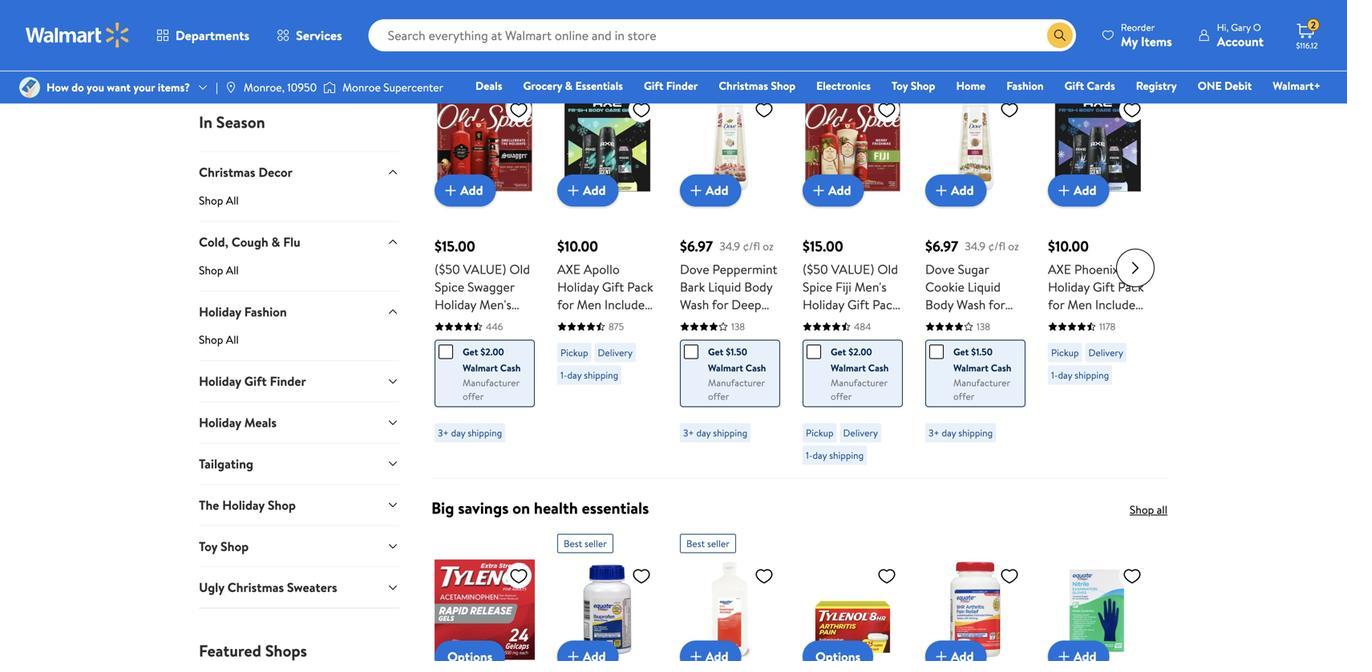 Task type: locate. For each thing, give the bounding box(es) containing it.
0 horizontal spatial toy
[[199, 537, 218, 555]]

6 add button from the left
[[1049, 174, 1110, 207]]

fashion
[[1007, 78, 1044, 93], [244, 303, 287, 320]]

tylenol extra strength acetaminophen rapid release gels, 24 ct image
[[435, 560, 535, 660]]

add to favorites list, equate acetaminophen 8hr arthritis pain relief extended-release caplets, 650 mg, 225 count image
[[1001, 566, 1020, 586]]

add button for $6.97 34.9 ¢/fl oz dove peppermint bark liquid body wash for deep nourishment holiday treats limited edition, 20 oz
[[680, 174, 742, 207]]

get $1.50 walmart cash checkbox down 'cookie'
[[930, 345, 944, 359]]

Get $1.50 Walmart Cash checkbox
[[684, 345, 699, 359], [930, 345, 944, 359]]

Get $2.00 Walmart Cash checkbox
[[439, 345, 453, 359], [807, 345, 822, 359]]

1 $15.00 from the left
[[435, 236, 476, 256]]

0 horizontal spatial liquid
[[709, 278, 742, 296]]

2 $10.00 from the left
[[1049, 236, 1090, 256]]

3+ day shipping
[[438, 426, 502, 440], [684, 426, 748, 440], [929, 426, 993, 440]]

2 horizontal spatial delivery
[[1089, 346, 1124, 359]]

walmart for $6.97 34.9 ¢/fl oz dove peppermint bark liquid body wash for deep nourishment holiday treats limited edition, 20 oz
[[708, 361, 744, 375]]

nourishment inside $6.97 34.9 ¢/fl oz dove sugar cookie liquid body wash for deep nourishment holiday treats limited edition, 20 oz
[[926, 331, 999, 349]]

pickup
[[561, 346, 589, 359], [1052, 346, 1080, 359], [806, 426, 834, 440]]

2 manufacturer from the left
[[708, 376, 765, 389]]

& right grocery
[[565, 78, 573, 93]]

count
[[1094, 401, 1129, 419], [558, 419, 592, 437]]

nourishment
[[680, 313, 753, 331], [926, 331, 999, 349]]

value) for $15.00 ($50 value) old spice fiji men's holiday gift pack with 2in1 shampoo and conditioner, body wash,  and aluminum free spray
[[832, 260, 875, 278]]

pickup down sage at the left
[[561, 346, 589, 359]]

1 antiperspirant from the left
[[558, 366, 637, 384]]

$6.97 inside $6.97 34.9 ¢/fl oz dove peppermint bark liquid body wash for deep nourishment holiday treats limited edition, 20 oz
[[680, 236, 713, 256]]

dry
[[502, 331, 522, 349]]

0 horizontal spatial $10.00
[[558, 236, 599, 256]]

2 get from the left
[[708, 345, 724, 359]]

1 $6.97 from the left
[[680, 236, 713, 256]]

pack
[[628, 278, 654, 296], [1119, 278, 1145, 296], [873, 296, 899, 313], [460, 313, 486, 331]]

1 $2.00 from the left
[[481, 345, 504, 359]]

for inside $10.00 axe phoenix holiday gift pack for men includes crushed mint & rosemary body spray, antiperspirant stick & body wash, 3 count
[[1049, 296, 1065, 313]]

treats inside $6.97 34.9 ¢/fl oz dove sugar cookie liquid body wash for deep nourishment holiday treats limited edition, 20 oz
[[970, 349, 1003, 366]]

edition, inside $6.97 34.9 ¢/fl oz dove peppermint bark liquid body wash for deep nourishment holiday treats limited edition, 20 oz
[[725, 349, 767, 366]]

1 horizontal spatial treats
[[970, 349, 1003, 366]]

1 manufacturer from the left
[[463, 376, 520, 389]]

2 horizontal spatial 1-day shipping
[[1052, 368, 1110, 382]]

1 horizontal spatial with
[[803, 313, 827, 331]]

spray, inside $15.00 ($50 value) old spice swagger holiday men's gift pack with body wash, dry spray, and 2in1 shampoo and conditioner
[[435, 349, 469, 366]]

fashion up add to favorites list, dove sugar cookie liquid body wash for deep nourishment holiday treats limited edition, 20 oz icon
[[1007, 78, 1044, 93]]

gift inside the "$10.00 axe apollo holiday gift pack for men includes sage & cedarwood body spray, antiperspirant deodorant stick & body wash, 3 count"
[[602, 278, 624, 296]]

shop all link for cold, cough & flu
[[199, 262, 400, 291]]

toy shop up ugly
[[199, 537, 249, 555]]

0 horizontal spatial get $1.50 walmart cash
[[708, 345, 767, 375]]

treats for dove peppermint bark liquid body wash for deep nourishment holiday treats limited edition, 20 oz
[[725, 331, 758, 349]]

1 manufacturer offer from the left
[[463, 376, 520, 403]]

$15.00 inside $15.00 ($50 value) old spice swagger holiday men's gift pack with body wash, dry spray, and 2in1 shampoo and conditioner
[[435, 236, 476, 256]]

4 offer from the left
[[954, 389, 975, 403]]

pack left 446
[[460, 313, 486, 331]]

men for $10.00 axe apollo holiday gift pack for men includes sage & cedarwood body spray, antiperspirant deodorant stick & body wash, 3 count
[[577, 296, 602, 313]]

0 horizontal spatial value)
[[463, 260, 507, 278]]

0 horizontal spatial 1-day shipping
[[561, 368, 619, 382]]

pack right fiji
[[873, 296, 899, 313]]

shop all link up flu
[[199, 192, 400, 221]]

0 horizontal spatial men
[[577, 296, 602, 313]]

dove left peppermint
[[680, 260, 710, 278]]

2in1 inside $15.00 ($50 value) old spice swagger holiday men's gift pack with body wash, dry spray, and 2in1 shampoo and conditioner
[[495, 349, 516, 366]]

spray, down crushed
[[1049, 349, 1082, 366]]

shop down cold,
[[199, 262, 223, 278]]

1 horizontal spatial 20
[[926, 384, 941, 401]]

get $1.50 walmart cash walmart plus, element down 'cookie'
[[930, 344, 1013, 376]]

seller for axe phoenix holiday gift pack for men includes crushed mint & rosemary body spray, antiperspirant stick & body wash, 3 count
[[1076, 71, 1098, 84]]

get $2.00 walmart cash checkbox up aluminum at the right bottom of page
[[807, 345, 822, 359]]

toy shop
[[892, 78, 936, 93], [199, 537, 249, 555]]

1 3 from the left
[[636, 401, 643, 419]]

0 horizontal spatial axe
[[558, 260, 581, 278]]

0 horizontal spatial $1.50
[[726, 345, 748, 359]]

tylenol 8 hour arthritis & joint pain acetaminophen caplets, 225 count image
[[803, 560, 903, 660]]

2 add button from the left
[[558, 174, 619, 207]]

best for ($50 value) old spice fiji men's holiday gift pack with 2in1 shampoo and conditioner, body wash,  and aluminum free spray
[[810, 71, 828, 84]]

$15.00 ($50 value) old spice fiji men's holiday gift pack with 2in1 shampoo and conditioner, body wash,  and aluminum free spray
[[803, 236, 899, 419]]

add to favorites list, equate ibuprofen tablets, 200 mg, pain reliever and fever reducer, 500 count image
[[632, 566, 651, 586]]

($50 left the swagger
[[435, 260, 460, 278]]

3 manufacturer offer from the left
[[831, 376, 888, 403]]

1 vertical spatial shop all link
[[199, 262, 400, 291]]

2 spice from the left
[[803, 278, 833, 296]]

edition, inside $6.97 34.9 ¢/fl oz dove sugar cookie liquid body wash for deep nourishment holiday treats limited edition, 20 oz
[[970, 366, 1013, 384]]

1 spray, from the left
[[435, 349, 469, 366]]

add for $15.00 ($50 value) old spice swagger holiday men's gift pack with body wash, dry spray, and 2in1 shampoo and conditioner
[[461, 181, 483, 199]]

shop down reorder
[[1130, 36, 1155, 51]]

3 offer from the left
[[831, 389, 852, 403]]

1 liquid from the left
[[709, 278, 742, 296]]

1-
[[561, 368, 568, 382], [1052, 368, 1059, 382], [806, 448, 813, 462]]

stick right deodorant
[[621, 384, 648, 401]]

all
[[1158, 36, 1168, 51], [1158, 502, 1168, 517]]

deep for bark
[[732, 296, 762, 313]]

1 add from the left
[[461, 181, 483, 199]]

2 shop all from the top
[[1130, 502, 1168, 517]]

0 vertical spatial fashion
[[1007, 78, 1044, 93]]

tailgating button
[[199, 443, 400, 484]]

add to favorites list, dove peppermint bark liquid body wash for deep nourishment holiday treats limited edition, 20 oz image
[[755, 100, 774, 120]]

0 horizontal spatial  image
[[19, 77, 40, 98]]

limited for dove sugar cookie liquid body wash for deep nourishment holiday treats limited edition, 20 oz
[[926, 366, 967, 384]]

1 horizontal spatial value)
[[832, 260, 875, 278]]

value) for $15.00 ($50 value) old spice swagger holiday men's gift pack with body wash, dry spray, and 2in1 shampoo and conditioner
[[463, 260, 507, 278]]

best seller for dove peppermint bark liquid body wash for deep nourishment holiday treats limited edition, 20 oz
[[687, 71, 730, 84]]

20 inside $6.97 34.9 ¢/fl oz dove sugar cookie liquid body wash for deep nourishment holiday treats limited edition, 20 oz
[[926, 384, 941, 401]]

4 manufacturer offer from the left
[[954, 376, 1011, 403]]

equate nitrile exam gloves, one size fits most, 100 count image
[[1049, 560, 1149, 660]]

body inside the $15.00 ($50 value) old spice fiji men's holiday gift pack with 2in1 shampoo and conditioner, body wash,  and aluminum free spray
[[803, 366, 831, 384]]

walmart
[[463, 361, 498, 375], [708, 361, 744, 375], [831, 361, 866, 375], [954, 361, 989, 375]]

1 horizontal spatial 3+
[[684, 426, 695, 440]]

2 3+ from the left
[[684, 426, 695, 440]]

0 horizontal spatial 138
[[732, 320, 745, 333]]

and up free
[[858, 331, 878, 349]]

1 138 from the left
[[732, 320, 745, 333]]

$2.00
[[481, 345, 504, 359], [849, 345, 873, 359]]

0 vertical spatial christmas
[[719, 78, 769, 93]]

includes inside the "$10.00 axe apollo holiday gift pack for men includes sage & cedarwood body spray, antiperspirant deodorant stick & body wash, 3 count"
[[605, 296, 650, 313]]

1 add button from the left
[[435, 174, 496, 207]]

with
[[489, 313, 513, 331], [803, 313, 827, 331]]

add to favorites list, tylenol 8 hour arthritis & joint pain acetaminophen caplets, 225 count image
[[878, 566, 897, 586]]

equate acetaminophen 8hr arthritis pain relief extended-release caplets, 650 mg, 225 count image
[[926, 560, 1026, 660]]

2 get $1.50 walmart cash walmart plus, element from the left
[[930, 344, 1013, 376]]

antiperspirant
[[558, 366, 637, 384], [1049, 366, 1128, 384]]

spice inside $15.00 ($50 value) old spice swagger holiday men's gift pack with body wash, dry spray, and 2in1 shampoo and conditioner
[[435, 278, 465, 296]]

dove inside $6.97 34.9 ¢/fl oz dove sugar cookie liquid body wash for deep nourishment holiday treats limited edition, 20 oz
[[926, 260, 955, 278]]

shop left the 'home' link
[[911, 78, 936, 93]]

walmart for $15.00 ($50 value) old spice swagger holiday men's gift pack with body wash, dry spray, and 2in1 shampoo and conditioner
[[463, 361, 498, 375]]

add to favorites list, tylenol extra strength acetaminophen rapid release gels, 24 ct image
[[509, 566, 529, 586]]

34.9
[[720, 238, 741, 254], [965, 238, 986, 254]]

$10.00 for $10.00 axe phoenix holiday gift pack for men includes crushed mint & rosemary body spray, antiperspirant stick & body wash, 3 count
[[1049, 236, 1090, 256]]

3 spray, from the left
[[1049, 349, 1082, 366]]

get for $15.00 ($50 value) old spice swagger holiday men's gift pack with body wash, dry spray, and 2in1 shampoo and conditioner
[[463, 345, 478, 359]]

2 axe from the left
[[1049, 260, 1072, 278]]

fashion inside "dropdown button"
[[244, 303, 287, 320]]

0 horizontal spatial ¢/fl
[[743, 238, 761, 254]]

2 ¢/fl from the left
[[989, 238, 1006, 254]]

cash for $15.00 ($50 value) old spice fiji men's holiday gift pack with 2in1 shampoo and conditioner, body wash,  and aluminum free spray
[[869, 361, 889, 375]]

5 add from the left
[[952, 181, 974, 199]]

holiday inside $10.00 axe phoenix holiday gift pack for men includes crushed mint & rosemary body spray, antiperspirant stick & body wash, 3 count
[[1049, 278, 1090, 296]]

0 horizontal spatial spray,
[[435, 349, 469, 366]]

holiday self-care and gifting
[[432, 30, 630, 53]]

$10.00 inside the "$10.00 axe apollo holiday gift pack for men includes sage & cedarwood body spray, antiperspirant deodorant stick & body wash, 3 count"
[[558, 236, 599, 256]]

0 horizontal spatial stick
[[621, 384, 648, 401]]

($50 inside $15.00 ($50 value) old spice swagger holiday men's gift pack with body wash, dry spray, and 2in1 shampoo and conditioner
[[435, 260, 460, 278]]

decor
[[259, 163, 293, 181]]

old inside the $15.00 ($50 value) old spice fiji men's holiday gift pack with 2in1 shampoo and conditioner, body wash,  and aluminum free spray
[[878, 260, 899, 278]]

1 horizontal spatial men's
[[855, 278, 887, 296]]

spray,
[[435, 349, 469, 366], [558, 349, 591, 366], [1049, 349, 1082, 366]]

0 horizontal spatial old
[[510, 260, 530, 278]]

1 get $2.00 walmart cash from the left
[[463, 345, 521, 375]]

0 vertical spatial shop all
[[199, 192, 239, 208]]

get $2.00 walmart cash walmart plus, element up conditioner
[[439, 344, 522, 376]]

$15.00 inside the $15.00 ($50 value) old spice fiji men's holiday gift pack with 2in1 shampoo and conditioner, body wash,  and aluminum free spray
[[803, 236, 844, 256]]

3 inside the "$10.00 axe apollo holiday gift pack for men includes sage & cedarwood body spray, antiperspirant deodorant stick & body wash, 3 count"
[[636, 401, 643, 419]]

34.9 up peppermint
[[720, 238, 741, 254]]

nourishment inside $6.97 34.9 ¢/fl oz dove peppermint bark liquid body wash for deep nourishment holiday treats limited edition, 20 oz
[[680, 313, 753, 331]]

get $2.00 walmart cash walmart plus, element for $15.00 ($50 value) old spice swagger holiday men's gift pack with body wash, dry spray, and 2in1 shampoo and conditioner
[[439, 344, 522, 376]]

shop all down reorder
[[1130, 36, 1168, 51]]

holiday meals button
[[199, 402, 400, 443]]

spray, down sage at the left
[[558, 349, 591, 366]]

men left mint
[[1068, 296, 1093, 313]]

antiperspirant down cedarwood on the bottom left of page
[[558, 366, 637, 384]]

antiperspirant inside the "$10.00 axe apollo holiday gift pack for men includes sage & cedarwood body spray, antiperspirant deodorant stick & body wash, 3 count"
[[558, 366, 637, 384]]

spray, inside the "$10.00 axe apollo holiday gift pack for men includes sage & cedarwood body spray, antiperspirant deodorant stick & body wash, 3 count"
[[558, 349, 591, 366]]

4 walmart from the left
[[954, 361, 989, 375]]

shampoo down 446
[[435, 366, 487, 384]]

bark
[[680, 278, 706, 296]]

4 add from the left
[[829, 181, 852, 199]]

0 vertical spatial all
[[1158, 36, 1168, 51]]

edition, for dove peppermint bark liquid body wash for deep nourishment holiday treats limited edition, 20 oz
[[725, 349, 767, 366]]

best left home
[[932, 71, 951, 84]]

3 get from the left
[[831, 345, 847, 359]]

1-day shipping down rosemary
[[1052, 368, 1110, 382]]

shampoo
[[803, 331, 855, 349], [435, 366, 487, 384]]

all
[[226, 192, 239, 208], [226, 262, 239, 278], [226, 332, 239, 348]]

875
[[609, 320, 624, 333]]

 image left how
[[19, 77, 40, 98]]

3 all from the top
[[226, 332, 239, 348]]

1 horizontal spatial spice
[[803, 278, 833, 296]]

add to cart image
[[441, 181, 461, 200], [564, 181, 583, 200], [1055, 181, 1074, 200], [687, 647, 706, 661], [1055, 647, 1074, 661]]

axe apollo holiday gift pack for men includes sage & cedarwood body spray, antiperspirant deodorant stick & body wash, 3 count image
[[558, 93, 658, 194]]

1 old from the left
[[510, 260, 530, 278]]

3+ day shipping for $15.00 ($50 value) old spice swagger holiday men's gift pack with body wash, dry spray, and 2in1 shampoo and conditioner
[[438, 426, 502, 440]]

2 offer from the left
[[708, 389, 730, 403]]

0 horizontal spatial get $2.00 walmart cash walmart plus, element
[[439, 344, 522, 376]]

get $2.00 walmart cash
[[463, 345, 521, 375], [831, 345, 889, 375]]

men inside the "$10.00 axe apollo holiday gift pack for men includes sage & cedarwood body spray, antiperspirant deodorant stick & body wash, 3 count"
[[577, 296, 602, 313]]

$6.97 up bark
[[680, 236, 713, 256]]

1 vertical spatial fashion
[[244, 303, 287, 320]]

0 vertical spatial 2in1
[[830, 313, 851, 331]]

spray, inside $10.00 axe phoenix holiday gift pack for men includes crushed mint & rosemary body spray, antiperspirant stick & body wash, 3 count
[[1049, 349, 1082, 366]]

1 horizontal spatial 34.9
[[965, 238, 986, 254]]

1 3+ from the left
[[438, 426, 449, 440]]

0 horizontal spatial men's
[[480, 296, 512, 313]]

1 horizontal spatial limited
[[926, 366, 967, 384]]

1 horizontal spatial 138
[[977, 320, 991, 333]]

138 for bark
[[732, 320, 745, 333]]

1 ¢/fl from the left
[[743, 238, 761, 254]]

finder
[[667, 78, 698, 93], [270, 372, 306, 390]]

get $2.00 walmart cash walmart plus, element
[[439, 344, 522, 376], [807, 344, 890, 376]]

2 vertical spatial all
[[226, 332, 239, 348]]

($50 inside the $15.00 ($50 value) old spice fiji men's holiday gift pack with 2in1 shampoo and conditioner, body wash,  and aluminum free spray
[[803, 260, 829, 278]]

& right mint
[[1127, 313, 1136, 331]]

self-
[[488, 30, 519, 53]]

seller for ($50 value) old spice fiji men's holiday gift pack with 2in1 shampoo and conditioner, body wash,  and aluminum free spray
[[830, 71, 853, 84]]

34.9 up sugar
[[965, 238, 986, 254]]

1 $1.50 from the left
[[726, 345, 748, 359]]

0 horizontal spatial 1-
[[561, 368, 568, 382]]

2 old from the left
[[878, 260, 899, 278]]

men's
[[855, 278, 887, 296], [480, 296, 512, 313]]

christmas for christmas decor
[[199, 163, 256, 181]]

1 horizontal spatial stick
[[1049, 384, 1076, 401]]

1 vertical spatial all
[[1158, 502, 1168, 517]]

holiday fashion button
[[199, 291, 400, 332]]

138 for cookie
[[977, 320, 991, 333]]

old inside $15.00 ($50 value) old spice swagger holiday men's gift pack with body wash, dry spray, and 2in1 shampoo and conditioner
[[510, 260, 530, 278]]

value) up 484
[[832, 260, 875, 278]]

0 horizontal spatial 2in1
[[495, 349, 516, 366]]

stick down rosemary
[[1049, 384, 1076, 401]]

1 shop all from the top
[[199, 192, 239, 208]]

dove for bark
[[680, 260, 710, 278]]

cash for $6.97 34.9 ¢/fl oz dove peppermint bark liquid body wash for deep nourishment holiday treats limited edition, 20 oz
[[746, 361, 767, 375]]

shop all link up add to favorites list, equate nitrile exam gloves, one size fits most, 100 count icon
[[1130, 502, 1168, 517]]

gift up meals
[[244, 372, 267, 390]]

add for $6.97 34.9 ¢/fl oz dove peppermint bark liquid body wash for deep nourishment holiday treats limited edition, 20 oz
[[706, 181, 729, 199]]

3 manufacturer from the left
[[831, 376, 888, 389]]

0 horizontal spatial edition,
[[725, 349, 767, 366]]

delivery down free
[[844, 426, 879, 440]]

¢/fl inside $6.97 34.9 ¢/fl oz dove peppermint bark liquid body wash for deep nourishment holiday treats limited edition, 20 oz
[[743, 238, 761, 254]]

gift inside the $15.00 ($50 value) old spice fiji men's holiday gift pack with 2in1 shampoo and conditioner, body wash,  and aluminum free spray
[[848, 296, 870, 313]]

value)
[[463, 260, 507, 278], [832, 260, 875, 278]]

0 vertical spatial toy
[[892, 78, 909, 93]]

1 get from the left
[[463, 345, 478, 359]]

1 vertical spatial finder
[[270, 372, 306, 390]]

0 horizontal spatial shampoo
[[435, 366, 487, 384]]

pack inside the $15.00 ($50 value) old spice fiji men's holiday gift pack with 2in1 shampoo and conditioner, body wash,  and aluminum free spray
[[873, 296, 899, 313]]

cold,
[[199, 233, 229, 251]]

for inside the "$10.00 axe apollo holiday gift pack for men includes sage & cedarwood body spray, antiperspirant deodorant stick & body wash, 3 count"
[[558, 296, 574, 313]]

1 get $1.50 walmart cash from the left
[[708, 345, 767, 375]]

0 horizontal spatial with
[[489, 313, 513, 331]]

christmas up add to favorites list, dove peppermint bark liquid body wash for deep nourishment holiday treats limited edition, 20 oz image
[[719, 78, 769, 93]]

ugly
[[199, 579, 224, 596]]

|
[[216, 79, 218, 95]]

1 horizontal spatial 3+ day shipping
[[684, 426, 748, 440]]

treats inside $6.97 34.9 ¢/fl oz dove peppermint bark liquid body wash for deep nourishment holiday treats limited edition, 20 oz
[[725, 331, 758, 349]]

1 horizontal spatial deep
[[926, 313, 956, 331]]

old for $15.00 ($50 value) old spice swagger holiday men's gift pack with body wash, dry spray, and 2in1 shampoo and conditioner
[[510, 260, 530, 278]]

0 horizontal spatial 20
[[680, 366, 695, 384]]

0 horizontal spatial get $2.00 walmart cash checkbox
[[439, 345, 453, 359]]

1 walmart from the left
[[463, 361, 498, 375]]

1 spice from the left
[[435, 278, 465, 296]]

0 horizontal spatial $6.97
[[680, 236, 713, 256]]

0 horizontal spatial includes
[[605, 296, 650, 313]]

shop all for holiday self-care and gifting
[[1130, 36, 1168, 51]]

manufacturer for $6.97 34.9 ¢/fl oz dove peppermint bark liquid body wash for deep nourishment holiday treats limited edition, 20 oz
[[708, 376, 765, 389]]

equate 91% isopropyl alcohol antiseptic, 32 fl oz image
[[680, 560, 781, 660]]

for up rosemary
[[1049, 296, 1065, 313]]

¢/fl inside $6.97 34.9 ¢/fl oz dove sugar cookie liquid body wash for deep nourishment holiday treats limited edition, 20 oz
[[989, 238, 1006, 254]]

get $1.50 walmart cash walmart plus, element for dove peppermint bark liquid body wash for deep nourishment holiday treats limited edition, 20 oz
[[684, 344, 767, 376]]

axe
[[558, 260, 581, 278], [1049, 260, 1072, 278]]

1 ($50 from the left
[[435, 260, 460, 278]]

2 horizontal spatial pickup
[[1052, 346, 1080, 359]]

essentials
[[576, 78, 623, 93]]

antiperspirant inside $10.00 axe phoenix holiday gift pack for men includes crushed mint & rosemary body spray, antiperspirant stick & body wash, 3 count
[[1049, 366, 1128, 384]]

nourishment down 'cookie'
[[926, 331, 999, 349]]

shop all for cold,
[[199, 262, 239, 278]]

add to favorites list, dove sugar cookie liquid body wash for deep nourishment holiday treats limited edition, 20 oz image
[[1001, 100, 1020, 120]]

$2.00 for $15.00 ($50 value) old spice fiji men's holiday gift pack with 2in1 shampoo and conditioner, body wash,  and aluminum free spray
[[849, 345, 873, 359]]

delivery down 875 at left
[[598, 346, 633, 359]]

2in1
[[830, 313, 851, 331], [495, 349, 516, 366]]

0 horizontal spatial antiperspirant
[[558, 366, 637, 384]]

axe inside $10.00 axe phoenix holiday gift pack for men includes crushed mint & rosemary body spray, antiperspirant stick & body wash, 3 count
[[1049, 260, 1072, 278]]

2 for from the left
[[712, 296, 729, 313]]

spice for $15.00 ($50 value) old spice swagger holiday men's gift pack with body wash, dry spray, and 2in1 shampoo and conditioner
[[435, 278, 465, 296]]

stick inside the "$10.00 axe apollo holiday gift pack for men includes sage & cedarwood body spray, antiperspirant deodorant stick & body wash, 3 count"
[[621, 384, 648, 401]]

wash,
[[466, 331, 498, 349], [834, 366, 867, 384], [601, 401, 633, 419], [1049, 401, 1081, 419]]

0 horizontal spatial delivery
[[598, 346, 633, 359]]

2 all from the top
[[226, 262, 239, 278]]

all down cold, cough & flu
[[226, 262, 239, 278]]

1 horizontal spatial wash
[[957, 296, 986, 313]]

3 walmart from the left
[[831, 361, 866, 375]]

spice
[[435, 278, 465, 296], [803, 278, 833, 296]]

1 offer from the left
[[463, 389, 484, 403]]

deep
[[732, 296, 762, 313], [926, 313, 956, 331]]

0 horizontal spatial fashion
[[244, 303, 287, 320]]

christmas decor button
[[199, 151, 400, 192]]

1 horizontal spatial fashion
[[1007, 78, 1044, 93]]

2 cash from the left
[[746, 361, 767, 375]]

value) inside $15.00 ($50 value) old spice swagger holiday men's gift pack with body wash, dry spray, and 2in1 shampoo and conditioner
[[463, 260, 507, 278]]

1 horizontal spatial men
[[1068, 296, 1093, 313]]

holiday
[[432, 30, 485, 53], [558, 278, 599, 296], [1049, 278, 1090, 296], [435, 296, 477, 313], [803, 296, 845, 313], [199, 303, 241, 320], [680, 331, 722, 349], [926, 349, 968, 366], [199, 372, 241, 390], [199, 414, 241, 431], [222, 496, 265, 514]]

$10.00 inside $10.00 axe phoenix holiday gift pack for men includes crushed mint & rosemary body spray, antiperspirant stick & body wash, 3 count
[[1049, 236, 1090, 256]]

on
[[513, 497, 530, 519]]

3 shop all from the top
[[199, 332, 239, 348]]

add to favorites list, axe phoenix holiday gift pack for men includes crushed mint & rosemary body spray, antiperspirant stick & body wash, 3 count image
[[1123, 100, 1143, 120]]

2 get $1.50 walmart cash from the left
[[954, 345, 1012, 375]]

spray, for $10.00
[[1049, 349, 1082, 366]]

1 horizontal spatial get $1.50 walmart cash walmart plus, element
[[930, 344, 1013, 376]]

3
[[636, 401, 643, 419], [1084, 401, 1091, 419]]

dove inside $6.97 34.9 ¢/fl oz dove peppermint bark liquid body wash for deep nourishment holiday treats limited edition, 20 oz
[[680, 260, 710, 278]]

holiday meals
[[199, 414, 277, 431]]

axe inside the "$10.00 axe apollo holiday gift pack for men includes sage & cedarwood body spray, antiperspirant deodorant stick & body wash, 3 count"
[[558, 260, 581, 278]]

2 spray, from the left
[[558, 349, 591, 366]]

liquid inside $6.97 34.9 ¢/fl oz dove peppermint bark liquid body wash for deep nourishment holiday treats limited edition, 20 oz
[[709, 278, 742, 296]]

seller
[[462, 71, 484, 84], [708, 71, 730, 84], [830, 71, 853, 84], [953, 71, 976, 84], [1076, 71, 1098, 84], [585, 537, 607, 550], [708, 537, 730, 550]]

3+ day shipping for $6.97 34.9 ¢/fl oz dove peppermint bark liquid body wash for deep nourishment holiday treats limited edition, 20 oz
[[684, 426, 748, 440]]

best left the deals link
[[441, 71, 460, 84]]

get $2.00 walmart cash checkbox up conditioner
[[439, 345, 453, 359]]

10950
[[287, 79, 317, 95]]

3 for from the left
[[989, 296, 1006, 313]]

get for $15.00 ($50 value) old spice fiji men's holiday gift pack with 2in1 shampoo and conditioner, body wash,  and aluminum free spray
[[831, 345, 847, 359]]

1 shop all link from the top
[[1130, 36, 1168, 51]]

2 stick from the left
[[1049, 384, 1076, 401]]

holiday inside $6.97 34.9 ¢/fl oz dove peppermint bark liquid body wash for deep nourishment holiday treats limited edition, 20 oz
[[680, 331, 722, 349]]

liquid right 'cookie'
[[968, 278, 1001, 296]]

1 get $2.00 walmart cash walmart plus, element from the left
[[439, 344, 522, 376]]

deep down 'cookie'
[[926, 313, 956, 331]]

$2.00 down 484
[[849, 345, 873, 359]]

fashion up holiday gift finder
[[244, 303, 287, 320]]

1 stick from the left
[[621, 384, 648, 401]]

 image right 10950
[[323, 79, 336, 95]]

count inside the "$10.00 axe apollo holiday gift pack for men includes sage & cedarwood body spray, antiperspirant deodorant stick & body wash, 3 count"
[[558, 419, 592, 437]]

product group
[[435, 61, 535, 471], [558, 61, 658, 471], [680, 61, 781, 471], [803, 61, 903, 471], [926, 61, 1026, 471], [1049, 61, 1149, 471], [558, 527, 658, 661], [680, 527, 781, 661]]

446
[[486, 320, 503, 333]]

men's inside $15.00 ($50 value) old spice swagger holiday men's gift pack with body wash, dry spray, and 2in1 shampoo and conditioner
[[480, 296, 512, 313]]

& inside "link"
[[565, 78, 573, 93]]

gift cards
[[1065, 78, 1116, 93]]

all down christmas decor
[[226, 192, 239, 208]]

$1.50
[[726, 345, 748, 359], [972, 345, 993, 359]]

all down holiday fashion
[[226, 332, 239, 348]]

treats for dove sugar cookie liquid body wash for deep nourishment holiday treats limited edition, 20 oz
[[970, 349, 1003, 366]]

1 horizontal spatial finder
[[667, 78, 698, 93]]

1 cash from the left
[[500, 361, 521, 375]]

1-day shipping for $10.00 axe phoenix holiday gift pack for men includes crushed mint & rosemary body spray, antiperspirant stick & body wash, 3 count
[[1052, 368, 1110, 382]]

spray, for $15.00
[[435, 349, 469, 366]]

includes up 875 at left
[[605, 296, 650, 313]]

cards
[[1087, 78, 1116, 93]]

for down sugar
[[989, 296, 1006, 313]]

4 for from the left
[[1049, 296, 1065, 313]]

2 $2.00 from the left
[[849, 345, 873, 359]]

one debit link
[[1191, 77, 1260, 94]]

seller for dove sugar cookie liquid body wash for deep nourishment holiday treats limited edition, 20 oz
[[953, 71, 976, 84]]

includes up 1178
[[1096, 296, 1141, 313]]

shop all link up holiday gift finder
[[199, 332, 400, 360]]

1 with from the left
[[489, 313, 513, 331]]

monroe, 10950
[[244, 79, 317, 95]]

2 $6.97 from the left
[[926, 236, 959, 256]]

 image for monroe, 10950
[[225, 81, 237, 94]]

$2.00 for $15.00 ($50 value) old spice swagger holiday men's gift pack with body wash, dry spray, and 2in1 shampoo and conditioner
[[481, 345, 504, 359]]

($50 left fiji
[[803, 260, 829, 278]]

all for gifting
[[1158, 36, 1168, 51]]

shop all for big savings on health essentials
[[1130, 502, 1168, 517]]

1 vertical spatial shop all
[[1130, 502, 1168, 517]]

4 get from the left
[[954, 345, 970, 359]]

includes for $10.00 axe phoenix holiday gift pack for men includes crushed mint & rosemary body spray, antiperspirant stick & body wash, 3 count
[[1096, 296, 1141, 313]]

and down dry
[[490, 366, 510, 384]]

0 vertical spatial shop all link
[[199, 192, 400, 221]]

2 wash from the left
[[957, 296, 986, 313]]

get $1.50 walmart cash checkbox down bark
[[684, 345, 699, 359]]

edition,
[[725, 349, 767, 366], [970, 366, 1013, 384]]

body inside $6.97 34.9 ¢/fl oz dove sugar cookie liquid body wash for deep nourishment holiday treats limited edition, 20 oz
[[926, 296, 954, 313]]

3 3+ day shipping from the left
[[929, 426, 993, 440]]

0 vertical spatial shop all link
[[1130, 36, 1168, 51]]

best for dove sugar cookie liquid body wash for deep nourishment holiday treats limited edition, 20 oz
[[932, 71, 951, 84]]

limited inside $6.97 34.9 ¢/fl oz dove sugar cookie liquid body wash for deep nourishment holiday treats limited edition, 20 oz
[[926, 366, 967, 384]]

1 vertical spatial toy
[[199, 537, 218, 555]]

0 horizontal spatial spice
[[435, 278, 465, 296]]

all for cold,
[[226, 262, 239, 278]]

limited inside $6.97 34.9 ¢/fl oz dove peppermint bark liquid body wash for deep nourishment holiday treats limited edition, 20 oz
[[680, 349, 722, 366]]

value) inside the $15.00 ($50 value) old spice fiji men's holiday gift pack with 2in1 shampoo and conditioner, body wash,  and aluminum free spray
[[832, 260, 875, 278]]

jewelry & watches
[[199, 25, 290, 41]]

4 add button from the left
[[803, 174, 865, 207]]

1 vertical spatial christmas
[[199, 163, 256, 181]]

with down the swagger
[[489, 313, 513, 331]]

deep down peppermint
[[732, 296, 762, 313]]

2 34.9 from the left
[[965, 238, 986, 254]]

offer
[[463, 389, 484, 403], [708, 389, 730, 403], [831, 389, 852, 403], [954, 389, 975, 403]]

0 horizontal spatial pickup
[[561, 346, 589, 359]]

2 get $2.00 walmart cash from the left
[[831, 345, 889, 375]]

1 horizontal spatial get $1.50 walmart cash
[[954, 345, 1012, 375]]

34.9 for peppermint
[[720, 238, 741, 254]]

&
[[239, 25, 246, 41], [565, 78, 573, 93], [272, 233, 280, 251], [587, 313, 596, 331], [1127, 313, 1136, 331], [1079, 384, 1087, 401], [558, 401, 566, 419]]

0 horizontal spatial treats
[[725, 331, 758, 349]]

3 add from the left
[[706, 181, 729, 199]]

account
[[1218, 32, 1264, 50]]

3 shop all link from the top
[[199, 332, 400, 360]]

shop all up add to favorites list, equate nitrile exam gloves, one size fits most, 100 count icon
[[1130, 502, 1168, 517]]

$6.97 inside $6.97 34.9 ¢/fl oz dove sugar cookie liquid body wash for deep nourishment holiday treats limited edition, 20 oz
[[926, 236, 959, 256]]

shop all down christmas decor
[[199, 192, 239, 208]]

1 horizontal spatial $15.00
[[803, 236, 844, 256]]

1-day shipping
[[561, 368, 619, 382], [1052, 368, 1110, 382], [806, 448, 864, 462]]

3 right deodorant
[[636, 401, 643, 419]]

1 get $1.50 walmart cash walmart plus, element from the left
[[684, 344, 767, 376]]

holiday inside $15.00 ($50 value) old spice swagger holiday men's gift pack with body wash, dry spray, and 2in1 shampoo and conditioner
[[435, 296, 477, 313]]

wash inside $6.97 34.9 ¢/fl oz dove peppermint bark liquid body wash for deep nourishment holiday treats limited edition, 20 oz
[[680, 296, 710, 313]]

1 horizontal spatial get $2.00 walmart cash
[[831, 345, 889, 375]]

2 all from the top
[[1158, 502, 1168, 517]]

2 3 from the left
[[1084, 401, 1091, 419]]

1 horizontal spatial  image
[[225, 81, 237, 94]]

gift up 875 at left
[[602, 278, 624, 296]]

1 vertical spatial shop all
[[199, 262, 239, 278]]

1 horizontal spatial edition,
[[970, 366, 1013, 384]]

34.9 inside $6.97 34.9 ¢/fl oz dove sugar cookie liquid body wash for deep nourishment holiday treats limited edition, 20 oz
[[965, 238, 986, 254]]

4 cash from the left
[[992, 361, 1012, 375]]

walmart for $15.00 ($50 value) old spice fiji men's holiday gift pack with 2in1 shampoo and conditioner, body wash,  and aluminum free spray
[[831, 361, 866, 375]]

spice left fiji
[[803, 278, 833, 296]]

get $2.00 walmart cash down 484
[[831, 345, 889, 375]]

dove left sugar
[[926, 260, 955, 278]]

0 vertical spatial toy shop
[[892, 78, 936, 93]]

2 dove from the left
[[926, 260, 955, 278]]

count inside $10.00 axe phoenix holiday gift pack for men includes crushed mint & rosemary body spray, antiperspirant stick & body wash, 3 count
[[1094, 401, 1129, 419]]

1 men from the left
[[577, 296, 602, 313]]

2 3+ day shipping from the left
[[684, 426, 748, 440]]

1 shop all link from the top
[[199, 192, 400, 221]]

toy shop up the add to favorites list, ($50 value) old spice fiji men's holiday gift pack with 2in1 shampoo and conditioner, body wash,  and aluminum free spray icon in the top of the page
[[892, 78, 936, 93]]

spice inside the $15.00 ($50 value) old spice fiji men's holiday gift pack with 2in1 shampoo and conditioner, body wash,  and aluminum free spray
[[803, 278, 833, 296]]

20 inside $6.97 34.9 ¢/fl oz dove peppermint bark liquid body wash for deep nourishment holiday treats limited edition, 20 oz
[[680, 366, 695, 384]]

1 horizontal spatial 3
[[1084, 401, 1091, 419]]

2 horizontal spatial 3+ day shipping
[[929, 426, 993, 440]]

1 horizontal spatial old
[[878, 260, 899, 278]]

stick inside $10.00 axe phoenix holiday gift pack for men includes crushed mint & rosemary body spray, antiperspirant stick & body wash, 3 count
[[1049, 384, 1076, 401]]

men's up 446
[[480, 296, 512, 313]]

2 shop all link from the top
[[1130, 502, 1168, 517]]

1 horizontal spatial $1.50
[[972, 345, 993, 359]]

with inside the $15.00 ($50 value) old spice fiji men's holiday gift pack with 2in1 shampoo and conditioner, body wash,  and aluminum free spray
[[803, 313, 827, 331]]

reorder my items
[[1122, 20, 1173, 50]]

0 horizontal spatial nourishment
[[680, 313, 753, 331]]

shop all for holiday
[[199, 332, 239, 348]]

3 3+ from the left
[[929, 426, 940, 440]]

2 value) from the left
[[832, 260, 875, 278]]

includes inside $10.00 axe phoenix holiday gift pack for men includes crushed mint & rosemary body spray, antiperspirant stick & body wash, 3 count
[[1096, 296, 1141, 313]]

best left cards in the top of the page
[[1055, 71, 1074, 84]]

for inside $6.97 34.9 ¢/fl oz dove peppermint bark liquid body wash for deep nourishment holiday treats limited edition, 20 oz
[[712, 296, 729, 313]]

shop all link down reorder
[[1130, 36, 1168, 51]]

get $2.00 walmart cash checkbox for $15.00 ($50 value) old spice fiji men's holiday gift pack with 2in1 shampoo and conditioner, body wash,  and aluminum free spray
[[807, 345, 822, 359]]

shampoo inside the $15.00 ($50 value) old spice fiji men's holiday gift pack with 2in1 shampoo and conditioner, body wash,  and aluminum free spray
[[803, 331, 855, 349]]

0 horizontal spatial count
[[558, 419, 592, 437]]

gift finder
[[644, 78, 698, 93]]

men up cedarwood on the bottom left of page
[[577, 296, 602, 313]]

1 horizontal spatial toy
[[892, 78, 909, 93]]

get $1.50 walmart cash walmart plus, element
[[684, 344, 767, 376], [930, 344, 1013, 376]]

fashion link
[[1000, 77, 1052, 94]]

1 horizontal spatial get $2.00 walmart cash checkbox
[[807, 345, 822, 359]]

offer for $6.97 34.9 ¢/fl oz dove peppermint bark liquid body wash for deep nourishment holiday treats limited edition, 20 oz
[[708, 389, 730, 403]]

2 $1.50 from the left
[[972, 345, 993, 359]]

¢/fl for sugar
[[989, 238, 1006, 254]]

conditioner,
[[803, 349, 872, 366]]

liquid for sugar
[[968, 278, 1001, 296]]

Search search field
[[369, 19, 1077, 51]]

deep inside $6.97 34.9 ¢/fl oz dove peppermint bark liquid body wash for deep nourishment holiday treats limited edition, 20 oz
[[732, 296, 762, 313]]

nourishment for cookie
[[926, 331, 999, 349]]

christmas shop
[[719, 78, 796, 93]]

1 $10.00 from the left
[[558, 236, 599, 256]]

nourishment for bark
[[680, 313, 753, 331]]

best
[[441, 71, 460, 84], [687, 71, 705, 84], [810, 71, 828, 84], [932, 71, 951, 84], [1055, 71, 1074, 84], [564, 537, 583, 550], [687, 537, 705, 550]]

old right fiji
[[878, 260, 899, 278]]

get $1.50 walmart cash checkbox for dove sugar cookie liquid body wash for deep nourishment holiday treats limited edition, 20 oz
[[930, 345, 944, 359]]

men inside $10.00 axe phoenix holiday gift pack for men includes crushed mint & rosemary body spray, antiperspirant stick & body wash, 3 count
[[1068, 296, 1093, 313]]

2 horizontal spatial 3+
[[929, 426, 940, 440]]

holiday inside "holiday fashion" "dropdown button"
[[199, 303, 241, 320]]

1 vertical spatial shampoo
[[435, 366, 487, 384]]

and
[[553, 30, 579, 53], [858, 331, 878, 349], [472, 349, 492, 366], [490, 366, 510, 384], [870, 366, 890, 384]]

2 138 from the left
[[977, 320, 991, 333]]

add button for $15.00 ($50 value) old spice swagger holiday men's gift pack with body wash, dry spray, and 2in1 shampoo and conditioner
[[435, 174, 496, 207]]

old up dry
[[510, 260, 530, 278]]

2in1 down 446
[[495, 349, 516, 366]]

essentials
[[582, 497, 649, 519]]

get $1.50 walmart cash walmart plus, element down bark
[[684, 344, 767, 376]]

34.9 inside $6.97 34.9 ¢/fl oz dove peppermint bark liquid body wash for deep nourishment holiday treats limited edition, 20 oz
[[720, 238, 741, 254]]

0 horizontal spatial finder
[[270, 372, 306, 390]]

$6.97 34.9 ¢/fl oz dove peppermint bark liquid body wash for deep nourishment holiday treats limited edition, 20 oz
[[680, 236, 778, 384]]

1 horizontal spatial $10.00
[[1049, 236, 1090, 256]]

with inside $15.00 ($50 value) old spice swagger holiday men's gift pack with body wash, dry spray, and 2in1 shampoo and conditioner
[[489, 313, 513, 331]]

cough
[[232, 233, 269, 251]]

dove for cookie
[[926, 260, 955, 278]]

1 axe from the left
[[558, 260, 581, 278]]

1 horizontal spatial get $2.00 walmart cash walmart plus, element
[[807, 344, 890, 376]]

138 down peppermint
[[732, 320, 745, 333]]

2 manufacturer offer from the left
[[708, 376, 765, 403]]

gift finder link
[[637, 77, 706, 94]]

20
[[680, 366, 695, 384], [926, 384, 941, 401]]

0 horizontal spatial deep
[[732, 296, 762, 313]]

add to cart image for ($50 value) old spice swagger holiday men's gift pack with body wash, dry spray, and 2in1 shampoo and conditioner
[[441, 181, 461, 200]]

wash inside $6.97 34.9 ¢/fl oz dove sugar cookie liquid body wash for deep nourishment holiday treats limited edition, 20 oz
[[957, 296, 986, 313]]

get $2.00 walmart cash walmart plus, element down 484
[[807, 344, 890, 376]]

1 horizontal spatial count
[[1094, 401, 1129, 419]]

1 horizontal spatial get $1.50 walmart cash checkbox
[[930, 345, 944, 359]]

holiday inside the holiday shop dropdown button
[[222, 496, 265, 514]]

shop all
[[1130, 36, 1168, 51], [1130, 502, 1168, 517]]

0 horizontal spatial $15.00
[[435, 236, 476, 256]]

get $1.50 walmart cash for dove sugar cookie liquid body wash for deep nourishment holiday treats limited edition, 20 oz
[[954, 345, 1012, 375]]

1 horizontal spatial includes
[[1096, 296, 1141, 313]]

0 vertical spatial shop all
[[1130, 36, 1168, 51]]

count for $10.00 axe apollo holiday gift pack for men includes sage & cedarwood body spray, antiperspirant deodorant stick & body wash, 3 count
[[558, 419, 592, 437]]

stick
[[621, 384, 648, 401], [1049, 384, 1076, 401]]

wash, inside $15.00 ($50 value) old spice swagger holiday men's gift pack with body wash, dry spray, and 2in1 shampoo and conditioner
[[466, 331, 498, 349]]

$6.97 for peppermint
[[680, 236, 713, 256]]

gift up mint
[[1093, 278, 1115, 296]]

1 3+ day shipping from the left
[[438, 426, 502, 440]]

 image
[[19, 77, 40, 98], [323, 79, 336, 95], [225, 81, 237, 94]]

the holiday shop button
[[199, 484, 400, 525]]

pickup down crushed
[[1052, 346, 1080, 359]]

3 inside $10.00 axe phoenix holiday gift pack for men includes crushed mint & rosemary body spray, antiperspirant stick & body wash, 3 count
[[1084, 401, 1091, 419]]

 image right the "|" on the left of page
[[225, 81, 237, 94]]

count down deodorant
[[558, 419, 592, 437]]

shop all link for christmas decor
[[199, 192, 400, 221]]

1 all from the top
[[226, 192, 239, 208]]

pack up mint
[[1119, 278, 1145, 296]]

finder down walmart site-wide 'search box'
[[667, 78, 698, 93]]

best down walmart site-wide 'search box'
[[687, 71, 705, 84]]

gift up 484
[[848, 296, 870, 313]]

1 wash from the left
[[680, 296, 710, 313]]

2 get $2.00 walmart cash walmart plus, element from the left
[[807, 344, 890, 376]]

pack inside the "$10.00 axe apollo holiday gift pack for men includes sage & cedarwood body spray, antiperspirant deodorant stick & body wash, 3 count"
[[628, 278, 654, 296]]

axe left apollo
[[558, 260, 581, 278]]

2 antiperspirant from the left
[[1049, 366, 1128, 384]]

2 $15.00 from the left
[[803, 236, 844, 256]]

oz
[[763, 238, 774, 254], [1009, 238, 1020, 254], [698, 366, 711, 384], [944, 384, 956, 401]]

1 includes from the left
[[605, 296, 650, 313]]

¢/fl up peppermint
[[743, 238, 761, 254]]

1- down spray
[[806, 448, 813, 462]]

axe phoenix holiday gift pack for men includes crushed mint & rosemary body spray, antiperspirant stick & body wash, 3 count image
[[1049, 93, 1149, 194]]

shop
[[1130, 36, 1155, 51], [771, 78, 796, 93], [911, 78, 936, 93], [199, 192, 223, 208], [199, 262, 223, 278], [199, 332, 223, 348], [268, 496, 296, 514], [1130, 502, 1155, 517], [221, 537, 249, 555]]

1- down rosemary
[[1052, 368, 1059, 382]]

add to cart image
[[687, 181, 706, 200], [810, 181, 829, 200], [932, 181, 952, 200], [564, 647, 583, 661], [932, 647, 952, 661]]

0 horizontal spatial get $1.50 walmart cash checkbox
[[684, 345, 699, 359]]

1 get $2.00 walmart cash checkbox from the left
[[439, 345, 453, 359]]

body
[[745, 278, 773, 296], [926, 296, 954, 313], [435, 331, 463, 349], [625, 331, 653, 349], [1107, 331, 1135, 349], [803, 366, 831, 384], [1090, 384, 1119, 401], [569, 401, 597, 419]]

2 men from the left
[[1068, 296, 1093, 313]]

holiday inside holiday meals dropdown button
[[199, 414, 241, 431]]

holiday fashion
[[199, 303, 287, 320]]

gift up add to favorites list, axe apollo holiday gift pack for men includes sage & cedarwood body spray, antiperspirant deodorant stick & body wash, 3 count image
[[644, 78, 664, 93]]

best for axe phoenix holiday gift pack for men includes crushed mint & rosemary body spray, antiperspirant stick & body wash, 3 count
[[1055, 71, 1074, 84]]

you
[[87, 79, 104, 95]]

seller for dove peppermint bark liquid body wash for deep nourishment holiday treats limited edition, 20 oz
[[708, 71, 730, 84]]

$10.00 up phoenix
[[1049, 236, 1090, 256]]

deep inside $6.97 34.9 ¢/fl oz dove sugar cookie liquid body wash for deep nourishment holiday treats limited edition, 20 oz
[[926, 313, 956, 331]]

liquid inside $6.97 34.9 ¢/fl oz dove sugar cookie liquid body wash for deep nourishment holiday treats limited edition, 20 oz
[[968, 278, 1001, 296]]

1 shop all from the top
[[1130, 36, 1168, 51]]

best down health
[[564, 537, 583, 550]]

pickup down spray
[[806, 426, 834, 440]]

0 vertical spatial all
[[226, 192, 239, 208]]

shop all link for essentials
[[1130, 502, 1168, 517]]

gift inside dropdown button
[[244, 372, 267, 390]]

the holiday shop
[[199, 496, 296, 514]]



Task type: vqa. For each thing, say whether or not it's contained in the screenshot.
'Our Company'
no



Task type: describe. For each thing, give the bounding box(es) containing it.
search icon image
[[1054, 29, 1067, 42]]

 image for monroe supercenter
[[323, 79, 336, 95]]

includes for $10.00 axe apollo holiday gift pack for men includes sage & cedarwood body spray, antiperspirant deodorant stick & body wash, 3 count
[[605, 296, 650, 313]]

dove sugar cookie liquid body wash for deep nourishment holiday treats limited edition, 20 oz image
[[926, 93, 1026, 194]]

wash, inside $10.00 axe phoenix holiday gift pack for men includes crushed mint & rosemary body spray, antiperspirant stick & body wash, 3 count
[[1049, 401, 1081, 419]]

add button for $6.97 34.9 ¢/fl oz dove sugar cookie liquid body wash for deep nourishment holiday treats limited edition, 20 oz
[[926, 174, 987, 207]]

monroe supercenter
[[343, 79, 444, 95]]

meals
[[244, 414, 277, 431]]

spray
[[803, 401, 834, 419]]

pickup for $10.00 axe phoenix holiday gift pack for men includes crushed mint & rosemary body spray, antiperspirant stick & body wash, 3 count
[[1052, 346, 1080, 359]]

christmas decor
[[199, 163, 293, 181]]

electronics link
[[810, 77, 879, 94]]

2
[[1312, 18, 1317, 32]]

20 for dove sugar cookie liquid body wash for deep nourishment holiday treats limited edition, 20 oz
[[926, 384, 941, 401]]

men for $10.00 axe phoenix holiday gift pack for men includes crushed mint & rosemary body spray, antiperspirant stick & body wash, 3 count
[[1068, 296, 1093, 313]]

holiday inside the "$10.00 axe apollo holiday gift pack for men includes sage & cedarwood body spray, antiperspirant deodorant stick & body wash, 3 count"
[[558, 278, 599, 296]]

all for holiday
[[226, 332, 239, 348]]

add to cart image for $6.97 34.9 ¢/fl oz dove peppermint bark liquid body wash for deep nourishment holiday treats limited edition, 20 oz
[[687, 181, 706, 200]]

¢/fl for peppermint
[[743, 238, 761, 254]]

spice for $15.00 ($50 value) old spice fiji men's holiday gift pack with 2in1 shampoo and conditioner, body wash,  and aluminum free spray
[[803, 278, 833, 296]]

rosemary
[[1049, 331, 1104, 349]]

cold, cough & flu
[[199, 233, 301, 251]]

add button for $15.00 ($50 value) old spice fiji men's holiday gift pack with 2in1 shampoo and conditioner, body wash,  and aluminum free spray
[[803, 174, 865, 207]]

items
[[1142, 32, 1173, 50]]

toy inside dropdown button
[[199, 537, 218, 555]]

$10.00 axe apollo holiday gift pack for men includes sage & cedarwood body spray, antiperspirant deodorant stick & body wash, 3 count
[[558, 236, 654, 437]]

body inside $6.97 34.9 ¢/fl oz dove peppermint bark liquid body wash for deep nourishment holiday treats limited edition, 20 oz
[[745, 278, 773, 296]]

add to favorites list, equate 91% isopropyl alcohol antiseptic, 32 fl oz image
[[755, 566, 774, 586]]

men's inside the $15.00 ($50 value) old spice fiji men's holiday gift pack with 2in1 shampoo and conditioner, body wash,  and aluminum free spray
[[855, 278, 887, 296]]

holiday gift finder
[[199, 372, 306, 390]]

best seller for ($50 value) old spice swagger holiday men's gift pack with body wash, dry spray, and 2in1 shampoo and conditioner
[[441, 71, 484, 84]]

walmart+ link
[[1266, 77, 1329, 94]]

departments button
[[143, 16, 263, 55]]

debit
[[1225, 78, 1253, 93]]

1178
[[1100, 320, 1116, 333]]

limited for dove peppermint bark liquid body wash for deep nourishment holiday treats limited edition, 20 oz
[[680, 349, 722, 366]]

1 horizontal spatial toy shop
[[892, 78, 936, 93]]

& inside dropdown button
[[272, 233, 280, 251]]

holiday gift finder button
[[199, 360, 400, 402]]

delivery for $10.00 axe phoenix holiday gift pack for men includes crushed mint & rosemary body spray, antiperspirant stick & body wash, 3 count
[[1089, 346, 1124, 359]]

want
[[107, 79, 131, 95]]

& down rosemary
[[1079, 384, 1087, 401]]

deep for cookie
[[926, 313, 956, 331]]

delivery for $10.00 axe apollo holiday gift pack for men includes sage & cedarwood body spray, antiperspirant deodorant stick & body wash, 3 count
[[598, 346, 633, 359]]

add to favorites list, equate nitrile exam gloves, one size fits most, 100 count image
[[1123, 566, 1143, 586]]

home
[[957, 78, 986, 93]]

shop all for christmas
[[199, 192, 239, 208]]

departments
[[176, 26, 250, 44]]

& right jewelry
[[239, 25, 246, 41]]

pack inside $15.00 ($50 value) old spice swagger holiday men's gift pack with body wash, dry spray, and 2in1 shampoo and conditioner
[[460, 313, 486, 331]]

sugar
[[958, 260, 990, 278]]

walmart image
[[26, 22, 130, 48]]

all for essentials
[[1158, 502, 1168, 517]]

cold, cough & flu button
[[199, 221, 400, 262]]

cash for $6.97 34.9 ¢/fl oz dove sugar cookie liquid body wash for deep nourishment holiday treats limited edition, 20 oz
[[992, 361, 1012, 375]]

holiday inside the $15.00 ($50 value) old spice fiji men's holiday gift pack with 2in1 shampoo and conditioner, body wash,  and aluminum free spray
[[803, 296, 845, 313]]

hi, gary o account
[[1218, 20, 1264, 50]]

$6.97 34.9 ¢/fl oz dove sugar cookie liquid body wash for deep nourishment holiday treats limited edition, 20 oz
[[926, 236, 1020, 401]]

20 for dove peppermint bark liquid body wash for deep nourishment holiday treats limited edition, 20 oz
[[680, 366, 695, 384]]

get $2.00 walmart cash for $15.00 ($50 value) old spice fiji men's holiday gift pack with 2in1 shampoo and conditioner, body wash,  and aluminum free spray
[[831, 345, 889, 375]]

my
[[1122, 32, 1139, 50]]

& right sage at the left
[[587, 313, 596, 331]]

electronics
[[817, 78, 871, 93]]

$6.97 for sugar
[[926, 236, 959, 256]]

cookie
[[926, 278, 965, 296]]

walmart for $6.97 34.9 ¢/fl oz dove sugar cookie liquid body wash for deep nourishment holiday treats limited edition, 20 oz
[[954, 361, 989, 375]]

supercenter
[[384, 79, 444, 95]]

aluminum
[[803, 384, 859, 401]]

tailgating
[[199, 455, 253, 473]]

with for $15.00 ($50 value) old spice swagger holiday men's gift pack with body wash, dry spray, and 2in1 shampoo and conditioner
[[489, 313, 513, 331]]

sweaters
[[287, 579, 337, 596]]

manufacturer offer for $6.97 34.9 ¢/fl oz dove sugar cookie liquid body wash for deep nourishment holiday treats limited edition, 20 oz
[[954, 376, 1011, 403]]

dove peppermint bark liquid body wash for deep nourishment holiday treats limited edition, 20 oz image
[[680, 93, 781, 194]]

in season
[[199, 111, 265, 133]]

shop up add to favorites list, equate nitrile exam gloves, one size fits most, 100 count icon
[[1130, 502, 1155, 517]]

$116.12
[[1297, 40, 1319, 51]]

34.9 for sugar
[[965, 238, 986, 254]]

add to favorites list, ($50 value) old spice fiji men's holiday gift pack with 2in1 shampoo and conditioner, body wash,  and aluminum free spray image
[[878, 100, 897, 120]]

and down 484
[[870, 366, 890, 384]]

registry link
[[1129, 77, 1185, 94]]

add to cart image for axe phoenix holiday gift pack for men includes crushed mint & rosemary body spray, antiperspirant stick & body wash, 3 count
[[1055, 181, 1074, 200]]

3+ day shipping for $6.97 34.9 ¢/fl oz dove sugar cookie liquid body wash for deep nourishment holiday treats limited edition, 20 oz
[[929, 426, 993, 440]]

for inside $6.97 34.9 ¢/fl oz dove sugar cookie liquid body wash for deep nourishment holiday treats limited edition, 20 oz
[[989, 296, 1006, 313]]

holiday inside $6.97 34.9 ¢/fl oz dove sugar cookie liquid body wash for deep nourishment holiday treats limited edition, 20 oz
[[926, 349, 968, 366]]

shampoo inside $15.00 ($50 value) old spice swagger holiday men's gift pack with body wash, dry spray, and 2in1 shampoo and conditioner
[[435, 366, 487, 384]]

cedarwood
[[558, 331, 622, 349]]

1 horizontal spatial delivery
[[844, 426, 879, 440]]

liquid for peppermint
[[709, 278, 742, 296]]

and down 446
[[472, 349, 492, 366]]

finder inside gift finder link
[[667, 78, 698, 93]]

$15.00 for $15.00 ($50 value) old spice fiji men's holiday gift pack with 2in1 shampoo and conditioner, body wash,  and aluminum free spray
[[803, 236, 844, 256]]

add to favorites list, ($50 value) old spice swagger holiday men's gift pack with body wash, dry spray, and 2in1 shampoo and conditioner image
[[509, 100, 529, 120]]

1 horizontal spatial 1-
[[806, 448, 813, 462]]

get $1.50 walmart cash walmart plus, element for dove sugar cookie liquid body wash for deep nourishment holiday treats limited edition, 20 oz
[[930, 344, 1013, 376]]

2in1 inside the $15.00 ($50 value) old spice fiji men's holiday gift pack with 2in1 shampoo and conditioner, body wash,  and aluminum free spray
[[830, 313, 851, 331]]

add to cart image for $6.97 34.9 ¢/fl oz dove sugar cookie liquid body wash for deep nourishment holiday treats limited edition, 20 oz
[[932, 181, 952, 200]]

Walmart Site-Wide search field
[[369, 19, 1077, 51]]

jewelry
[[199, 25, 236, 41]]

do
[[72, 79, 84, 95]]

get for $6.97 34.9 ¢/fl oz dove sugar cookie liquid body wash for deep nourishment holiday treats limited edition, 20 oz
[[954, 345, 970, 359]]

$15.00 ($50 value) old spice swagger holiday men's gift pack with body wash, dry spray, and 2in1 shampoo and conditioner
[[435, 236, 530, 401]]

shop all link for holiday fashion
[[199, 332, 400, 360]]

savings
[[458, 497, 509, 519]]

equate ibuprofen tablets, 200 mg, pain reliever and fever reducer, 500 count image
[[558, 560, 658, 660]]

next slide for product carousel list image
[[1117, 249, 1155, 287]]

seller for ($50 value) old spice swagger holiday men's gift pack with body wash, dry spray, and 2in1 shampoo and conditioner
[[462, 71, 484, 84]]

$10.00 axe phoenix holiday gift pack for men includes crushed mint & rosemary body spray, antiperspirant stick & body wash, 3 count
[[1049, 236, 1145, 419]]

($50 for $15.00 ($50 value) old spice fiji men's holiday gift pack with 2in1 shampoo and conditioner, body wash,  and aluminum free spray
[[803, 260, 829, 278]]

services
[[296, 26, 342, 44]]

1 horizontal spatial 1-day shipping
[[806, 448, 864, 462]]

manufacturer offer for $6.97 34.9 ¢/fl oz dove peppermint bark liquid body wash for deep nourishment holiday treats limited edition, 20 oz
[[708, 376, 765, 403]]

wash, inside the $15.00 ($50 value) old spice fiji men's holiday gift pack with 2in1 shampoo and conditioner, body wash,  and aluminum free spray
[[834, 366, 867, 384]]

($50 value) old spice fiji men's holiday gift pack with 2in1 shampoo and conditioner, body wash,  and aluminum free spray image
[[803, 93, 903, 194]]

gift inside $15.00 ($50 value) old spice swagger holiday men's gift pack with body wash, dry spray, and 2in1 shampoo and conditioner
[[435, 313, 457, 331]]

conditioner
[[435, 384, 502, 401]]

gift inside $10.00 axe phoenix holiday gift pack for men includes crushed mint & rosemary body spray, antiperspirant stick & body wash, 3 count
[[1093, 278, 1115, 296]]

shop up cold,
[[199, 192, 223, 208]]

big
[[432, 497, 454, 519]]

best seller for ($50 value) old spice fiji men's holiday gift pack with 2in1 shampoo and conditioner, body wash,  and aluminum free spray
[[810, 71, 853, 84]]

1-day shipping for $10.00 axe apollo holiday gift pack for men includes sage & cedarwood body spray, antiperspirant deodorant stick & body wash, 3 count
[[561, 368, 619, 382]]

edition, for dove sugar cookie liquid body wash for deep nourishment holiday treats limited edition, 20 oz
[[970, 366, 1013, 384]]

best up equate 91% isopropyl alcohol antiseptic, 32 fl oz "image"
[[687, 537, 705, 550]]

holiday inside holiday gift finder dropdown button
[[199, 372, 241, 390]]

add to cart image for $15.00 ($50 value) old spice fiji men's holiday gift pack with 2in1 shampoo and conditioner, body wash,  and aluminum free spray
[[810, 181, 829, 200]]

shop down holiday fashion
[[199, 332, 223, 348]]

wash, inside the "$10.00 axe apollo holiday gift pack for men includes sage & cedarwood body spray, antiperspirant deodorant stick & body wash, 3 count"
[[601, 401, 633, 419]]

peppermint
[[713, 260, 778, 278]]

get $2.00 walmart cash checkbox for $15.00 ($50 value) old spice swagger holiday men's gift pack with body wash, dry spray, and 2in1 shampoo and conditioner
[[439, 345, 453, 359]]

6 add from the left
[[1074, 181, 1097, 199]]

best seller for axe phoenix holiday gift pack for men includes crushed mint & rosemary body spray, antiperspirant stick & body wash, 3 count
[[1055, 71, 1098, 84]]

stick for $10.00 axe apollo holiday gift pack for men includes sage & cedarwood body spray, antiperspirant deodorant stick & body wash, 3 count
[[621, 384, 648, 401]]

toy shop inside dropdown button
[[199, 537, 249, 555]]

3+ for $6.97 34.9 ¢/fl oz dove peppermint bark liquid body wash for deep nourishment holiday treats limited edition, 20 oz
[[684, 426, 695, 440]]

christmas shop link
[[712, 77, 803, 94]]

cash for $15.00 ($50 value) old spice swagger holiday men's gift pack with body wash, dry spray, and 2in1 shampoo and conditioner
[[500, 361, 521, 375]]

2 vertical spatial christmas
[[228, 579, 284, 596]]

with for $15.00 ($50 value) old spice fiji men's holiday gift pack with 2in1 shampoo and conditioner, body wash,  and aluminum free spray
[[803, 313, 827, 331]]

finder inside holiday gift finder dropdown button
[[270, 372, 306, 390]]

toy shop link
[[885, 77, 943, 94]]

one
[[1198, 78, 1223, 93]]

shop up add to favorites list, dove peppermint bark liquid body wash for deep nourishment holiday treats limited edition, 20 oz image
[[771, 78, 796, 93]]

shop up toy shop dropdown button
[[268, 496, 296, 514]]

grocery & essentials
[[524, 78, 623, 93]]

pack inside $10.00 axe phoenix holiday gift pack for men includes crushed mint & rosemary body spray, antiperspirant stick & body wash, 3 count
[[1119, 278, 1145, 296]]

1 horizontal spatial pickup
[[806, 426, 834, 440]]

shop down the holiday shop
[[221, 537, 249, 555]]

2 add from the left
[[583, 181, 606, 199]]

add to favorites list, axe apollo holiday gift pack for men includes sage & cedarwood body spray, antiperspirant deodorant stick & body wash, 3 count image
[[632, 100, 651, 120]]

one debit
[[1198, 78, 1253, 93]]

how
[[47, 79, 69, 95]]

3+ for $15.00 ($50 value) old spice swagger holiday men's gift pack with body wash, dry spray, and 2in1 shampoo and conditioner
[[438, 426, 449, 440]]

shop all link for gifting
[[1130, 36, 1168, 51]]

axe for $10.00 axe phoenix holiday gift pack for men includes crushed mint & rosemary body spray, antiperspirant stick & body wash, 3 count
[[1049, 260, 1072, 278]]

gift cards link
[[1058, 77, 1123, 94]]

($50 value) old spice swagger holiday men's gift pack with body wash, dry spray, and 2in1 shampoo and conditioner image
[[435, 93, 535, 194]]

ugly christmas sweaters button
[[199, 567, 400, 608]]

gift left cards in the top of the page
[[1065, 78, 1085, 93]]

best seller for dove sugar cookie liquid body wash for deep nourishment holiday treats limited edition, 20 oz
[[932, 71, 976, 84]]

flu
[[283, 233, 301, 251]]

services button
[[263, 16, 356, 55]]

phoenix
[[1075, 260, 1119, 278]]

deals
[[476, 78, 503, 93]]

axe for $10.00 axe apollo holiday gift pack for men includes sage & cedarwood body spray, antiperspirant deodorant stick & body wash, 3 count
[[558, 260, 581, 278]]

toy shop button
[[199, 525, 400, 567]]

get $1.50 walmart cash for dove peppermint bark liquid body wash for deep nourishment holiday treats limited edition, 20 oz
[[708, 345, 767, 375]]

count for $10.00 axe phoenix holiday gift pack for men includes crushed mint & rosemary body spray, antiperspirant stick & body wash, 3 count
[[1094, 401, 1129, 419]]

old for $15.00 ($50 value) old spice fiji men's holiday gift pack with 2in1 shampoo and conditioner, body wash,  and aluminum free spray
[[878, 260, 899, 278]]

$10.00 for $10.00 axe apollo holiday gift pack for men includes sage & cedarwood body spray, antiperspirant deodorant stick & body wash, 3 count
[[558, 236, 599, 256]]

o
[[1254, 20, 1262, 34]]

watches
[[249, 25, 290, 41]]

gary
[[1232, 20, 1252, 34]]

1- for $10.00 axe apollo holiday gift pack for men includes sage & cedarwood body spray, antiperspirant deodorant stick & body wash, 3 count
[[561, 368, 568, 382]]

how do you want your items?
[[47, 79, 190, 95]]

swagger
[[468, 278, 515, 296]]

add for $15.00 ($50 value) old spice fiji men's holiday gift pack with 2in1 shampoo and conditioner, body wash,  and aluminum free spray
[[829, 181, 852, 199]]

manufacturer for $15.00 ($50 value) old spice fiji men's holiday gift pack with 2in1 shampoo and conditioner, body wash,  and aluminum free spray
[[831, 376, 888, 389]]

registry
[[1137, 78, 1178, 93]]

deodorant
[[558, 384, 618, 401]]

484
[[854, 320, 872, 333]]

 image for how do you want your items?
[[19, 77, 40, 98]]

add for $6.97 34.9 ¢/fl oz dove sugar cookie liquid body wash for deep nourishment holiday treats limited edition, 20 oz
[[952, 181, 974, 199]]

$1.50 for dove peppermint bark liquid body wash for deep nourishment holiday treats limited edition, 20 oz
[[726, 345, 748, 359]]

gifting
[[582, 30, 630, 53]]

$1.50 for dove sugar cookie liquid body wash for deep nourishment holiday treats limited edition, 20 oz
[[972, 345, 993, 359]]

and right care
[[553, 30, 579, 53]]

offer for $15.00 ($50 value) old spice fiji men's holiday gift pack with 2in1 shampoo and conditioner, body wash,  and aluminum free spray
[[831, 389, 852, 403]]

reorder
[[1122, 20, 1156, 34]]

manufacturer for $6.97 34.9 ¢/fl oz dove sugar cookie liquid body wash for deep nourishment holiday treats limited edition, 20 oz
[[954, 376, 1011, 389]]

$15.00 for $15.00 ($50 value) old spice swagger holiday men's gift pack with body wash, dry spray, and 2in1 shampoo and conditioner
[[435, 236, 476, 256]]

big savings on health essentials
[[432, 497, 649, 519]]

manufacturer offer for $15.00 ($50 value) old spice fiji men's holiday gift pack with 2in1 shampoo and conditioner, body wash,  and aluminum free spray
[[831, 376, 888, 403]]

deals link
[[469, 77, 510, 94]]

body inside $15.00 ($50 value) old spice swagger holiday men's gift pack with body wash, dry spray, and 2in1 shampoo and conditioner
[[435, 331, 463, 349]]

& down cedarwood on the bottom left of page
[[558, 401, 566, 419]]

crushed
[[1049, 313, 1095, 331]]

care
[[519, 30, 549, 53]]

manufacturer offer for $15.00 ($50 value) old spice swagger holiday men's gift pack with body wash, dry spray, and 2in1 shampoo and conditioner
[[463, 376, 520, 403]]

stick for $10.00 axe phoenix holiday gift pack for men includes crushed mint & rosemary body spray, antiperspirant stick & body wash, 3 count
[[1049, 384, 1076, 401]]

jewelry & watches link
[[199, 25, 400, 47]]

the
[[199, 496, 219, 514]]



